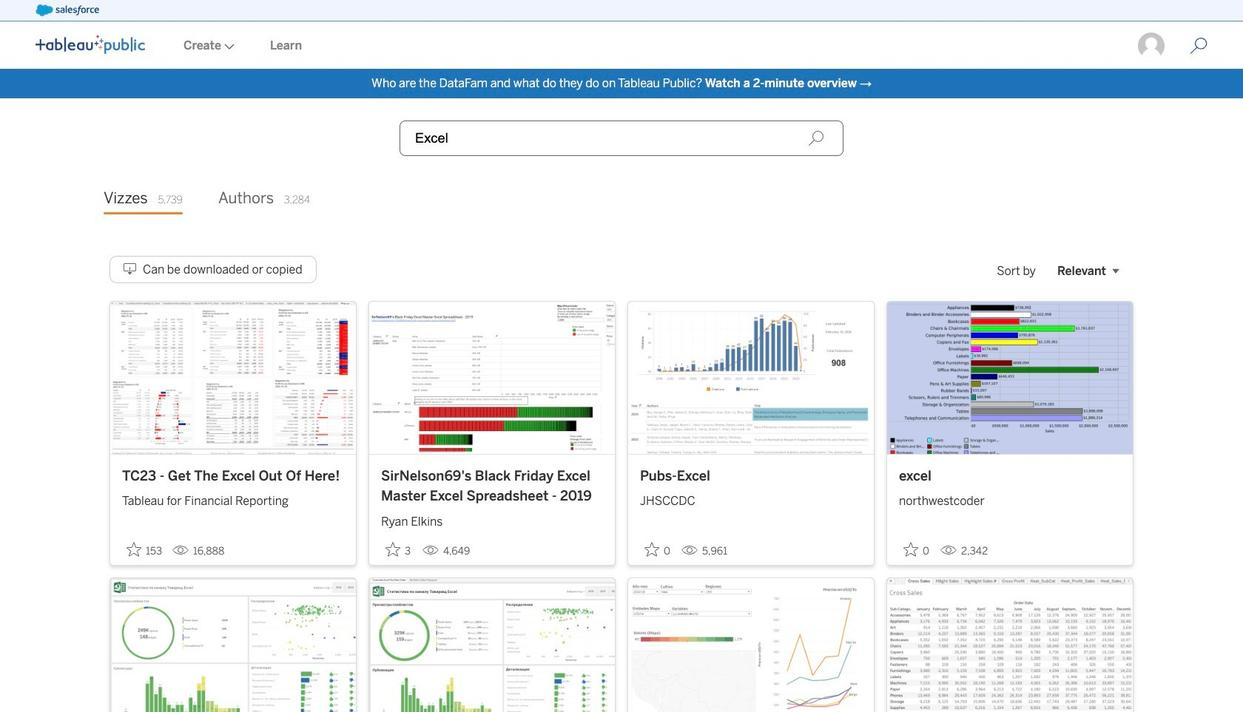Task type: describe. For each thing, give the bounding box(es) containing it.
add favorite image for second add favorite button from the left
[[386, 542, 400, 557]]

Search input field
[[400, 121, 844, 156]]

1 add favorite button from the left
[[122, 538, 167, 562]]

add favorite image for second add favorite button from right
[[645, 542, 659, 557]]

add favorite image for first add favorite button from the left
[[127, 542, 141, 557]]

create image
[[221, 44, 235, 50]]

search image
[[808, 130, 825, 147]]



Task type: locate. For each thing, give the bounding box(es) containing it.
3 add favorite image from the left
[[645, 542, 659, 557]]

Add Favorite button
[[122, 538, 167, 562], [381, 538, 417, 562], [640, 538, 676, 562], [899, 538, 935, 562]]

2 add favorite button from the left
[[381, 538, 417, 562]]

add favorite image for 4th add favorite button from the left
[[904, 542, 919, 557]]

1 add favorite image from the left
[[127, 542, 141, 557]]

4 add favorite button from the left
[[899, 538, 935, 562]]

4 add favorite image from the left
[[904, 542, 919, 557]]

add favorite image
[[127, 542, 141, 557], [386, 542, 400, 557], [645, 542, 659, 557], [904, 542, 919, 557]]

logo image
[[36, 35, 145, 54]]

2 add favorite image from the left
[[386, 542, 400, 557]]

workbook thumbnail image
[[110, 302, 356, 454], [369, 302, 615, 454], [628, 302, 874, 454], [887, 302, 1133, 454], [110, 579, 356, 713], [369, 579, 615, 713], [628, 579, 874, 713], [887, 579, 1133, 713]]

go to search image
[[1172, 37, 1226, 55]]

christina.overa image
[[1137, 31, 1166, 61]]

3 add favorite button from the left
[[640, 538, 676, 562]]

salesforce logo image
[[36, 4, 99, 16]]



Task type: vqa. For each thing, say whether or not it's contained in the screenshot.
create Icon
yes



